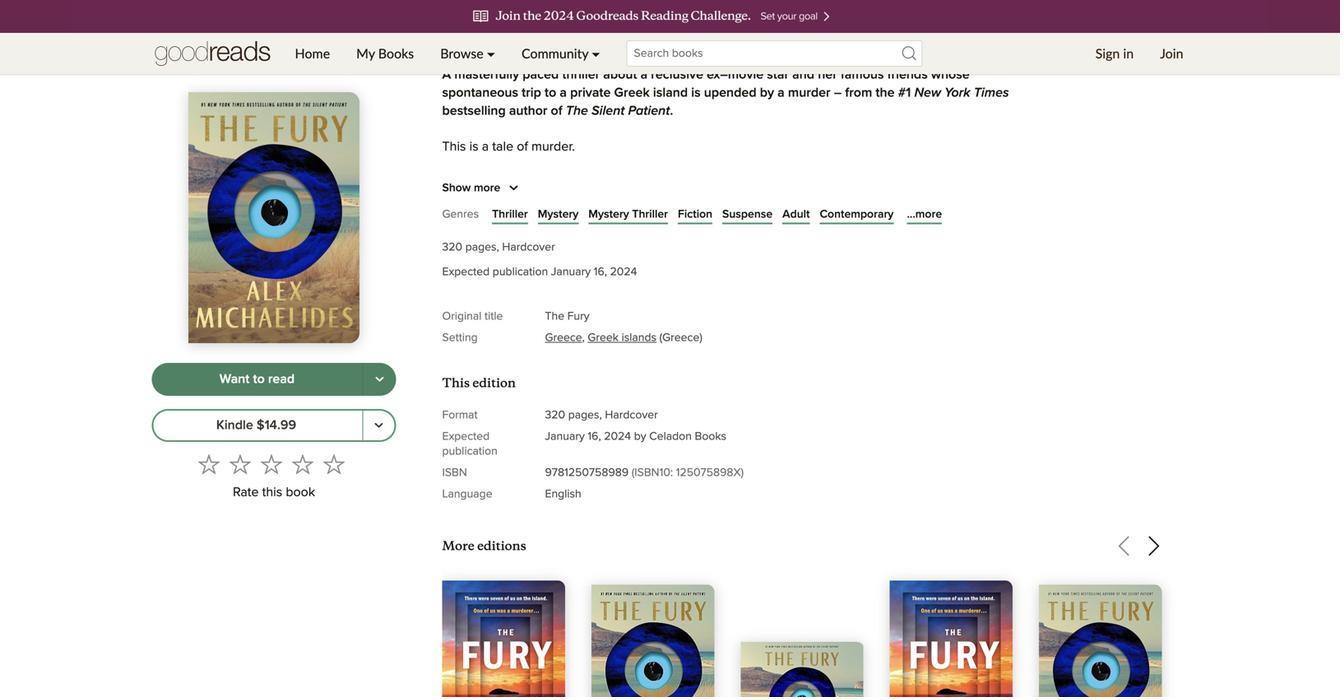 Task type: describe. For each thing, give the bounding box(es) containing it.
friends inside a masterfully paced thriller about a reclusive ex–movie star and her famous friends whose spontaneous trip to a private greek island is upended by a murder ― from the #1
[[888, 68, 928, 81]]

kindle $14.99
[[216, 419, 296, 432]]

0 horizontal spatial her
[[538, 231, 557, 244]]

1 vertical spatial was
[[950, 393, 973, 406]]

heart,
[[653, 177, 685, 190]]

one inside we found ourselves trapped there overnight. our old friendships concealed hatred and a desire for revenge. what followed was a game of cat and mouse ― a battle of wits, full of twists and turns, building to an unforgettable climax. the night ended in violence and death, as one of us was found murdered.
[[893, 393, 916, 406]]

top genres for this book element
[[442, 205, 1189, 230]]

1 horizontal spatial this
[[494, 285, 514, 298]]

patient
[[628, 104, 670, 118]]

in inside the i tell you this because you may think you know this story. you probably read about it at the time ― it caused a real stir in the tabloids, if you remember. it had all the necessary ingredients for a press a celebrity; a private island cut off by the wind…and a murder.
[[544, 303, 554, 316]]

mouse
[[715, 375, 754, 388]]

a down real
[[498, 321, 505, 334]]

you right if
[[641, 303, 663, 316]]

#1
[[898, 86, 911, 100]]

2 vertical spatial greek
[[588, 332, 619, 344]]

2 greece from the left
[[663, 332, 700, 344]]

ex–movie inside lana farrar is a reclusive ex–movie star and one of the most famous women in the world. every year, she invites her closest friends to escape the english weather and spend easter on her idyllic private greek island.
[[589, 213, 645, 226]]

story
[[737, 483, 766, 496]]

and down 'wits,'
[[812, 393, 834, 406]]

friends inside lana farrar is a reclusive ex–movie star and one of the most famous women in the world. every year, she invites her closest friends to escape the english weather and spend easter on her idyllic private greek island.
[[604, 231, 643, 244]]

in inside sign in link
[[1124, 45, 1134, 61]]

1 vertical spatial 320 pages, hardcover
[[545, 409, 658, 421]]

of left cat
[[655, 375, 666, 388]]

0 horizontal spatial murder.
[[532, 140, 575, 154]]

this edition
[[442, 375, 516, 391]]

mystery for mystery thriller
[[589, 209, 629, 220]]

closest
[[560, 231, 600, 244]]

author
[[509, 104, 548, 118]]

1 horizontal spatial books
[[695, 431, 727, 442]]

in inside we found ourselves trapped there overnight. our old friendships concealed hatred and a desire for revenge. what followed was a game of cat and mouse ― a battle of wits, full of twists and turns, building to an unforgettable climax. the night ended in violence and death, as one of us was found murdered.
[[747, 393, 757, 406]]

famous inside a masterfully paced thriller about a reclusive ex–movie star and her famous friends whose spontaneous trip to a private greek island is upended by a murder ― from the #1
[[841, 68, 884, 81]]

you down 125075898x)
[[702, 483, 723, 496]]

show more
[[442, 182, 501, 194]]

3,180 ratings and 1,707 reviews figure
[[666, 28, 804, 47]]

the inside we found ourselves trapped there overnight. our old friendships concealed hatred and a desire for revenge. what followed was a game of cat and mouse ― a battle of wits, full of twists and turns, building to an unforgettable climax. the night ended in violence and death, as one of us was found murdered.
[[648, 393, 670, 406]]

...more button
[[907, 206, 942, 223]]

rate this book
[[233, 486, 315, 499]]

this for this edition
[[442, 375, 470, 391]]

greek inside lana farrar is a reclusive ex–movie star and one of the most famous women in the world. every year, she invites her closest friends to escape the english weather and spend easter on her idyllic private greek island.
[[485, 249, 521, 262]]

1 thriller from the left
[[492, 209, 528, 220]]

sign in link
[[1083, 33, 1147, 74]]

night
[[674, 393, 703, 406]]

and up 'twists'
[[921, 357, 943, 370]]

thriller link
[[492, 206, 528, 223]]

0 vertical spatial 320 pages, hardcover
[[442, 242, 555, 253]]

0 vertical spatial 16,
[[594, 266, 607, 278]]

followed
[[530, 375, 579, 388]]

genres
[[442, 209, 479, 220]]

wind…and
[[668, 321, 726, 334]]

a down there
[[609, 375, 616, 388]]

chase,
[[542, 483, 582, 496]]

trip
[[522, 86, 542, 100]]

in inside lana farrar is a reclusive ex–movie star and one of the most famous women in the world. every year, she invites her closest friends to escape the english weather and spend easter on her idyllic private greek island.
[[883, 213, 894, 226]]

1 horizontal spatial pages,
[[568, 409, 602, 421]]

we found ourselves trapped there overnight. our old friendships concealed hatred and a desire for revenge. what followed was a game of cat and mouse ― a battle of wits, full of twists and turns, building to an unforgettable climax. the night ended in violence and death, as one of us was found murdered.
[[442, 357, 1011, 424]]

i'm
[[610, 483, 627, 496]]

my books
[[356, 45, 414, 61]]

i?
[[514, 447, 523, 460]]

the fury
[[545, 311, 590, 322]]

fiction link
[[678, 206, 713, 223]]

read inside the i tell you this because you may think you know this story. you probably read about it at the time ― it caused a real stir in the tabloids, if you remember. it had all the necessary ingredients for a press a celebrity; a private island cut off by the wind…and a murder.
[[850, 285, 876, 298]]

of inside "new york times bestselling author of the silent patient ."
[[551, 104, 563, 118]]

greek islands link
[[588, 332, 657, 344]]

to inside want to read button
[[253, 373, 265, 386]]

setting
[[442, 332, 478, 344]]

want to read
[[220, 373, 295, 386]]

fury
[[568, 311, 590, 322]]

a right it's
[[708, 177, 715, 190]]

an
[[507, 393, 521, 406]]

of left 'wits,'
[[815, 375, 827, 388]]

a left murder
[[778, 86, 785, 100]]

a
[[442, 68, 451, 81]]

private inside lana farrar is a reclusive ex–movie star and one of the most famous women in the world. every year, she invites her closest friends to escape the english weather and spend easter on her idyllic private greek island.
[[442, 249, 482, 262]]

its
[[636, 177, 649, 190]]

language
[[442, 488, 493, 500]]

isbn
[[442, 467, 467, 479]]

as
[[877, 393, 890, 406]]

is inside a masterfully paced thriller about a reclusive ex–movie star and her famous friends whose spontaneous trip to a private greek island is upended by a murder ― from the #1
[[692, 86, 701, 100]]

you up fury
[[570, 285, 592, 298]]

a inside lana farrar is a reclusive ex–movie star and one of the most famous women in the world. every year, she invites her closest friends to escape the english weather and spend easter on her idyllic private greek island.
[[523, 213, 530, 226]]

join goodreads' 2024 reading challenge image
[[72, 0, 1269, 33]]

most
[[760, 213, 788, 226]]

of right tale
[[517, 140, 528, 154]]

any
[[807, 483, 827, 496]]

0 vertical spatial 320
[[442, 242, 463, 253]]

a down it
[[729, 321, 736, 334]]

building
[[442, 393, 488, 406]]

i tell you this because you may think you know this story. you probably read about it at the time ― it caused a real stir in the tabloids, if you remember. it had all the necessary ingredients for a press a celebrity; a private island cut off by the wind…and a murder.
[[442, 285, 1009, 334]]

of right full
[[879, 375, 891, 388]]

a left desire
[[946, 357, 953, 370]]

expected publication
[[442, 431, 498, 457]]

and down 'top genres for this book' element
[[824, 231, 846, 244]]

rate 5 out of 5 image
[[323, 454, 345, 475]]

adult link
[[783, 206, 810, 223]]

show more button
[[442, 178, 524, 198]]

my for my name is elliot chase, and i'm going to tell you a story unlike any you've ever heard.
[[442, 483, 459, 496]]

york
[[945, 86, 971, 100]]

▾ for community ▾
[[592, 45, 600, 61]]

0 horizontal spatial hardcover
[[502, 242, 555, 253]]

2 horizontal spatial this
[[713, 285, 734, 298]]

because
[[518, 285, 567, 298]]

1 horizontal spatial 320
[[545, 409, 566, 421]]

off
[[610, 321, 625, 334]]

old
[[729, 357, 747, 370]]

0 horizontal spatial the
[[545, 311, 565, 322]]

english inside lana farrar is a reclusive ex–movie star and one of the most famous women in the world. every year, she invites her closest friends to escape the english weather and spend easter on her idyllic private greek island.
[[729, 231, 770, 244]]

my name is elliot chase, and i'm going to tell you a story unlike any you've ever heard.
[[442, 483, 938, 496]]

rate 1 out of 5 image
[[198, 454, 220, 475]]

expected for expected publication january 16, 2024
[[442, 266, 490, 278]]

death,
[[837, 393, 874, 406]]

(
[[660, 332, 663, 344]]

of inside lana farrar is a reclusive ex–movie star and one of the most famous women in the world. every year, she invites her closest friends to escape the english weather and spend easter on her idyllic private greek island.
[[724, 213, 735, 226]]

books inside 'link'
[[378, 45, 414, 61]]

a right press
[[999, 303, 1006, 316]]

unforgettable
[[524, 393, 602, 406]]

join
[[1161, 45, 1184, 61]]

tabloids,
[[579, 303, 628, 316]]

suspense link
[[723, 206, 773, 223]]

who
[[465, 447, 490, 460]]

home
[[295, 45, 330, 61]]

1 horizontal spatial tell
[[682, 483, 699, 496]]

am
[[493, 447, 511, 460]]

or
[[442, 177, 457, 190]]

you right think
[[654, 285, 675, 298]]

world.
[[919, 213, 954, 226]]

1 vertical spatial january
[[545, 431, 585, 442]]

to right going
[[667, 483, 678, 496]]

full
[[859, 375, 876, 388]]

not
[[537, 177, 555, 190]]

title
[[485, 311, 503, 322]]

kindle $14.99 link
[[152, 409, 363, 442]]

rate this book element
[[152, 449, 396, 505]]

thriller
[[562, 68, 600, 81]]

3.74
[[604, 27, 656, 56]]

about inside a masterfully paced thriller about a reclusive ex–movie star and her famous friends whose spontaneous trip to a private greek island is upended by a murder ― from the #1
[[604, 68, 637, 81]]

is inside lana farrar is a reclusive ex–movie star and one of the most famous women in the world. every year, she invites her closest friends to escape the english weather and spend easter on her idyllic private greek island.
[[511, 213, 520, 226]]

it's
[[689, 177, 704, 190]]

mystery thriller
[[589, 209, 668, 220]]

story.
[[737, 285, 768, 298]]

going
[[631, 483, 663, 496]]

125075898x)
[[676, 467, 744, 479]]

2 vertical spatial by
[[634, 431, 647, 442]]

― inside the i tell you this because you may think you know this story. you probably read about it at the time ― it caused a real stir in the tabloids, if you remember. it had all the necessary ingredients for a press a celebrity; a private island cut off by the wind…and a murder.
[[991, 285, 999, 298]]

rating 0 out of 5 group
[[193, 449, 350, 480]]

ex–movie inside a masterfully paced thriller about a reclusive ex–movie star and her famous friends whose spontaneous trip to a private greek island is upended by a murder ― from the #1
[[707, 68, 764, 81]]

concealed
[[817, 357, 877, 370]]

twists
[[894, 375, 927, 388]]

0 vertical spatial 2024
[[610, 266, 637, 278]]

the inside "new york times bestselling author of the silent patient ."
[[566, 104, 588, 118]]

if
[[631, 303, 638, 316]]

that's
[[503, 177, 533, 190]]

love
[[718, 177, 743, 190]]

2 thriller from the left
[[632, 209, 668, 220]]

tale
[[492, 140, 514, 154]]

star inside a masterfully paced thriller about a reclusive ex–movie star and her famous friends whose spontaneous trip to a private greek island is upended by a murder ― from the #1
[[767, 68, 789, 81]]

quite
[[559, 177, 588, 190]]

greek inside a masterfully paced thriller about a reclusive ex–movie star and her famous friends whose spontaneous trip to a private greek island is upended by a murder ― from the #1
[[614, 86, 650, 100]]

for inside the i tell you this because you may think you know this story. you probably read about it at the time ― it caused a real stir in the tabloids, if you remember. it had all the necessary ingredients for a press a celebrity; a private island cut off by the wind…and a murder.
[[935, 303, 951, 316]]

join link
[[1147, 33, 1197, 74]]

sign in
[[1096, 45, 1134, 61]]

3,180
[[666, 33, 691, 44]]

― inside we found ourselves trapped there overnight. our old friendships concealed hatred and a desire for revenge. what followed was a game of cat and mouse ― a battle of wits, full of twists and turns, building to an unforgettable climax. the night ended in violence and death, as one of us was found murdered.
[[758, 375, 766, 388]]

2 horizontal spatial her
[[946, 231, 965, 244]]

― inside a masterfully paced thriller about a reclusive ex–movie star and her famous friends whose spontaneous trip to a private greek island is upended by a murder ― from the #1
[[834, 86, 842, 100]]

murder. inside the i tell you this because you may think you know this story. you probably read about it at the time ― it caused a real stir in the tabloids, if you remember. it had all the necessary ingredients for a press a celebrity; a private island cut off by the wind…and a murder.
[[740, 321, 783, 334]]

community ▾
[[522, 45, 600, 61]]

to inside we found ourselves trapped there overnight. our old friendships concealed hatred and a desire for revenge. what followed was a game of cat and mouse ― a battle of wits, full of twists and turns, building to an unforgettable climax. the night ended in violence and death, as one of us was found murdered.
[[492, 393, 503, 406]]



Task type: vqa. For each thing, say whether or not it's contained in the screenshot.
think
yes



Task type: locate. For each thing, give the bounding box(es) containing it.
1 vertical spatial reclusive
[[534, 213, 585, 226]]

2 horizontal spatial private
[[570, 86, 611, 100]]

you
[[771, 285, 792, 298]]

9781250758989
[[545, 467, 629, 479]]

mystery for mystery
[[538, 209, 579, 220]]

1 horizontal spatial reclusive
[[651, 68, 704, 81]]

320 pages, hardcover down farrar on the top
[[442, 242, 555, 253]]

private inside a masterfully paced thriller about a reclusive ex–movie star and her famous friends whose spontaneous trip to a private greek island is upended by a murder ― from the #1
[[570, 86, 611, 100]]

a down thriller
[[560, 86, 567, 100]]

us
[[934, 393, 947, 406]]

0 horizontal spatial star
[[648, 213, 670, 226]]

2 mystery from the left
[[589, 209, 629, 220]]

murder. down had
[[740, 321, 783, 334]]

island inside the i tell you this because you may think you know this story. you probably read about it at the time ― it caused a real stir in the tabloids, if you remember. it had all the necessary ingredients for a press a celebrity; a private island cut off by the wind…and a murder.
[[552, 321, 585, 334]]

hardcover up expected publication january 16, 2024
[[502, 242, 555, 253]]

ever
[[872, 483, 898, 496]]

by right off
[[628, 321, 642, 334]]

1 horizontal spatial private
[[509, 321, 548, 334]]

1 vertical spatial the
[[545, 311, 565, 322]]

new york times bestselling author of the silent patient .
[[442, 86, 1010, 118]]

...more
[[907, 209, 942, 220]]

1 horizontal spatial found
[[977, 393, 1010, 406]]

this up it
[[713, 285, 734, 298]]

0 vertical spatial hardcover
[[502, 242, 555, 253]]

a masterfully paced thriller about a reclusive ex–movie star and her famous friends whose spontaneous trip to a private greek island is upended by a murder ― from the #1
[[442, 68, 970, 100]]

1 horizontal spatial hardcover
[[605, 409, 658, 421]]

2 it from the left
[[1002, 285, 1009, 298]]

1 horizontal spatial murder.
[[740, 321, 783, 334]]

greece link
[[545, 332, 582, 344]]

2 ▾ from the left
[[592, 45, 600, 61]]

1 vertical spatial ex–movie
[[589, 213, 645, 226]]

1 it from the left
[[916, 285, 923, 298]]

you up caused
[[470, 285, 491, 298]]

ex–movie up "upended"
[[707, 68, 764, 81]]

tell down 125075898x)
[[682, 483, 699, 496]]

for
[[935, 303, 951, 316], [996, 357, 1011, 370]]

books up 125075898x)
[[695, 431, 727, 442]]

it right the time
[[1002, 285, 1009, 298]]

game
[[619, 375, 651, 388]]

stir
[[523, 303, 540, 316]]

to left an
[[492, 393, 503, 406]]

famous up weather
[[792, 213, 834, 226]]

0 vertical spatial reclusive
[[651, 68, 704, 81]]

0 horizontal spatial ex–movie
[[589, 213, 645, 226]]

her inside a masterfully paced thriller about a reclusive ex–movie star and her famous friends whose spontaneous trip to a private greek island is upended by a murder ― from the #1
[[818, 68, 838, 81]]

rate 2 out of 5 image
[[230, 454, 251, 475]]

1 vertical spatial murder.
[[740, 321, 783, 334]]

0 vertical spatial star
[[767, 68, 789, 81]]

9781250758989 (isbn10: 125075898x)
[[545, 467, 744, 479]]

unlike
[[769, 483, 803, 496]]

private down stir
[[509, 321, 548, 334]]

0 vertical spatial publication
[[493, 266, 548, 278]]

a up invites
[[523, 213, 530, 226]]

average rating of 3.74 stars. figure
[[437, 21, 666, 57]]

reclusive inside a masterfully paced thriller about a reclusive ex–movie star and her famous friends whose spontaneous trip to a private greek island is upended by a murder ― from the #1
[[651, 68, 704, 81]]

0 horizontal spatial thriller
[[492, 209, 528, 220]]

masterfully
[[455, 68, 519, 81]]

1 vertical spatial 16,
[[588, 431, 601, 442]]

to right trip
[[545, 86, 557, 100]]

more
[[442, 538, 475, 554]]

0 horizontal spatial one
[[698, 213, 720, 226]]

book
[[286, 486, 315, 499]]

0 vertical spatial the
[[566, 104, 588, 118]]

2024 down climax.
[[604, 431, 631, 442]]

my inside 'link'
[[356, 45, 375, 61]]

0 horizontal spatial mystery
[[538, 209, 579, 220]]

reviews
[[766, 33, 804, 44]]

read inside button
[[268, 373, 295, 386]]

and up us at the right
[[930, 375, 952, 388]]

mystery up closest
[[538, 209, 579, 220]]

by right "upended"
[[760, 86, 775, 100]]

reclusive inside lana farrar is a reclusive ex–movie star and one of the most famous women in the world. every year, she invites her closest friends to escape the english weather and spend easter on her idyllic private greek island.
[[534, 213, 585, 226]]

1 horizontal spatial the
[[566, 104, 588, 118]]

browse
[[440, 45, 484, 61]]

fiction
[[678, 209, 713, 220]]

0 horizontal spatial about
[[604, 68, 637, 81]]

january down island.
[[551, 266, 591, 278]]

by inside the i tell you this because you may think you know this story. you probably read about it at the time ― it caused a real stir in the tabloids, if you remember. it had all the necessary ingredients for a press a celebrity; a private island cut off by the wind…and a murder.
[[628, 321, 642, 334]]

1 vertical spatial 320
[[545, 409, 566, 421]]

1 expected from the top
[[442, 266, 490, 278]]

2 expected from the top
[[442, 431, 490, 442]]

murdered.
[[442, 411, 502, 424]]

is left "upended"
[[692, 86, 701, 100]]

her up murder
[[818, 68, 838, 81]]

and up escape
[[673, 213, 695, 226]]

0 horizontal spatial tell
[[449, 285, 466, 298]]

16, up "may"
[[594, 266, 607, 278]]

― right the time
[[991, 285, 999, 298]]

island left cut
[[552, 321, 585, 334]]

.
[[670, 104, 673, 118]]

2 horizontal spatial ―
[[991, 285, 999, 298]]

1 vertical spatial one
[[893, 393, 916, 406]]

tell inside the i tell you this because you may think you know this story. you probably read about it at the time ― it caused a real stir in the tabloids, if you remember. it had all the necessary ingredients for a press a celebrity; a private island cut off by the wind…and a murder.
[[449, 285, 466, 298]]

)
[[700, 332, 703, 344]]

Search by book title or ISBN text field
[[627, 40, 923, 67]]

to right want
[[253, 373, 265, 386]]

320 pages, hardcover down climax.
[[545, 409, 658, 421]]

found up this edition
[[464, 357, 498, 370]]

(isbn10:
[[632, 467, 673, 479]]

browse ▾ link
[[427, 33, 509, 74]]

may
[[595, 285, 619, 298]]

None search field
[[614, 40, 936, 67]]

a down the 3.74
[[641, 68, 648, 81]]

reclusive up .
[[651, 68, 704, 81]]

suspense
[[723, 209, 773, 220]]

private
[[570, 86, 611, 100], [442, 249, 482, 262], [509, 321, 548, 334]]

0 horizontal spatial books
[[378, 45, 414, 61]]

battle
[[779, 375, 812, 388]]

her right on
[[946, 231, 965, 244]]

pages,
[[466, 242, 499, 253], [568, 409, 602, 421]]

real
[[498, 303, 520, 316]]

famous up "from"
[[841, 68, 884, 81]]

read up necessary
[[850, 285, 876, 298]]

1 horizontal spatial english
[[729, 231, 770, 244]]

bestselling
[[442, 104, 506, 118]]

expected down murdered.
[[442, 431, 490, 442]]

1 greece from the left
[[545, 332, 582, 344]]

rating 3.74 out of 5 image
[[437, 21, 594, 52]]

climax.
[[605, 393, 645, 406]]

english down 9781250758989
[[545, 488, 582, 500]]

a left real
[[488, 303, 495, 316]]

expected inside expected publication
[[442, 431, 490, 442]]

trapped
[[560, 357, 605, 370]]

star inside lana farrar is a reclusive ex–movie star and one of the most famous women in the world. every year, she invites her closest friends to escape the english weather and spend easter on her idyllic private greek island.
[[648, 213, 670, 226]]

mystery down the true.
[[589, 209, 629, 220]]

the down cat
[[648, 393, 670, 406]]

turns,
[[955, 375, 987, 388]]

times
[[974, 86, 1010, 100]]

idyllic
[[969, 231, 1001, 244]]

0 vertical spatial friends
[[888, 68, 928, 81]]

1,707 reviews
[[738, 33, 804, 44]]

on
[[928, 231, 943, 244]]

and up night
[[690, 375, 712, 388]]

2 vertical spatial private
[[509, 321, 548, 334]]

murder.
[[532, 140, 575, 154], [740, 321, 783, 334]]

this up building
[[442, 375, 470, 391]]

and inside a masterfully paced thriller about a reclusive ex–movie star and her famous friends whose spontaneous trip to a private greek island is upended by a murder ― from the #1
[[793, 68, 815, 81]]

overnight.
[[642, 357, 700, 370]]

0 horizontal spatial found
[[464, 357, 498, 370]]

about down the 3.74
[[604, 68, 637, 81]]

wits,
[[830, 375, 856, 388]]

the inside a masterfully paced thriller about a reclusive ex–movie star and her famous friends whose spontaneous trip to a private greek island is upended by a murder ― from the #1
[[876, 86, 895, 100]]

name
[[463, 483, 495, 496]]

a left story
[[727, 483, 734, 496]]

know
[[679, 285, 710, 298]]

1 horizontal spatial for
[[996, 357, 1011, 370]]

original
[[442, 311, 482, 322]]

greek down invites
[[485, 249, 521, 262]]

0 horizontal spatial english
[[545, 488, 582, 500]]

hardcover down climax.
[[605, 409, 658, 421]]

friends
[[888, 68, 928, 81], [604, 231, 643, 244]]

mystery
[[538, 209, 579, 220], [589, 209, 629, 220]]

0 vertical spatial ―
[[834, 86, 842, 100]]

of right author
[[551, 104, 563, 118]]

spend
[[849, 231, 885, 244]]

book cover image
[[442, 581, 565, 697], [890, 581, 1013, 697], [592, 585, 715, 697], [1040, 585, 1163, 697], [741, 642, 864, 697]]

1 vertical spatial island
[[552, 321, 585, 334]]

cut
[[589, 321, 606, 334]]

hardcover
[[502, 242, 555, 253], [605, 409, 658, 421]]

publication
[[493, 266, 548, 278], [442, 446, 498, 457]]

0 vertical spatial english
[[729, 231, 770, 244]]

island inside a masterfully paced thriller about a reclusive ex–movie star and her famous friends whose spontaneous trip to a private greek island is upended by a murder ― from the #1
[[653, 86, 688, 100]]

browse ▾
[[440, 45, 495, 61]]

0 horizontal spatial my
[[356, 45, 375, 61]]

1 vertical spatial about
[[880, 285, 913, 298]]

community
[[522, 45, 589, 61]]

publication down island.
[[493, 266, 548, 278]]

1 horizontal spatial about
[[880, 285, 913, 298]]

1 vertical spatial greek
[[485, 249, 521, 262]]

of left us at the right
[[919, 393, 930, 406]]

is
[[692, 86, 701, 100], [470, 140, 479, 154], [511, 213, 520, 226], [499, 483, 508, 496]]

0 horizontal spatial it
[[916, 285, 923, 298]]

0 horizontal spatial famous
[[792, 213, 834, 226]]

1 vertical spatial star
[[648, 213, 670, 226]]

0 vertical spatial about
[[604, 68, 637, 81]]

isn't
[[780, 177, 803, 190]]

greece down the fury
[[545, 332, 582, 344]]

and down 9781250758989
[[585, 483, 607, 496]]

island up .
[[653, 86, 688, 100]]

was down trapped
[[582, 375, 605, 388]]

1 horizontal spatial read
[[850, 285, 876, 298]]

2 this from the top
[[442, 375, 470, 391]]

2024
[[610, 266, 637, 278], [604, 431, 631, 442]]

english
[[729, 231, 770, 244], [545, 488, 582, 500]]

1 vertical spatial english
[[545, 488, 582, 500]]

1 vertical spatial hardcover
[[605, 409, 658, 421]]

0 horizontal spatial this
[[262, 486, 282, 499]]

▾ up thriller
[[592, 45, 600, 61]]

is up invites
[[511, 213, 520, 226]]

1 vertical spatial books
[[695, 431, 727, 442]]

about
[[604, 68, 637, 81], [880, 285, 913, 298]]

story,
[[746, 177, 777, 190]]

rate 3 out of 5 image
[[261, 454, 282, 475]]

1 horizontal spatial famous
[[841, 68, 884, 81]]

home image
[[155, 33, 270, 74]]

want
[[220, 373, 250, 386]]

remember.
[[666, 303, 728, 316]]

1 this from the top
[[442, 140, 466, 154]]

1 horizontal spatial greece
[[663, 332, 700, 344]]

true.
[[591, 177, 617, 190]]

community ▾ link
[[509, 33, 614, 74]]

thriller up invites
[[492, 209, 528, 220]]

is left tale
[[470, 140, 479, 154]]

1 horizontal spatial friends
[[888, 68, 928, 81]]

1 vertical spatial read
[[268, 373, 295, 386]]

1 vertical spatial pages,
[[568, 409, 602, 421]]

1 vertical spatial 2024
[[604, 431, 631, 442]]

1 horizontal spatial thriller
[[632, 209, 668, 220]]

in
[[1124, 45, 1134, 61], [883, 213, 894, 226], [544, 303, 554, 316], [747, 393, 757, 406]]

private inside the i tell you this because you may think you know this story. you probably read about it at the time ― it caused a real stir in the tabloids, if you remember. it had all the necessary ingredients for a press a celebrity; a private island cut off by the wind…and a murder.
[[509, 321, 548, 334]]

the
[[566, 104, 588, 118], [545, 311, 565, 322], [648, 393, 670, 406]]

▾ for browse ▾
[[487, 45, 495, 61]]

farrar
[[473, 213, 508, 226]]

a left press
[[954, 303, 961, 316]]

1 vertical spatial found
[[977, 393, 1010, 406]]

0 horizontal spatial reclusive
[[534, 213, 585, 226]]

her up island.
[[538, 231, 557, 244]]

a down friendships
[[769, 375, 776, 388]]

rate 4 out of 5 image
[[292, 454, 314, 475]]

is left elliot
[[499, 483, 508, 496]]

books
[[378, 45, 414, 61], [695, 431, 727, 442]]

0 vertical spatial ex–movie
[[707, 68, 764, 81]]

one inside lana farrar is a reclusive ex–movie star and one of the most famous women in the world. every year, she invites her closest friends to escape the english weather and spend easter on her idyllic private greek island.
[[698, 213, 720, 226]]

1 horizontal spatial mystery
[[589, 209, 629, 220]]

greek up patient
[[614, 86, 650, 100]]

her
[[818, 68, 838, 81], [538, 231, 557, 244], [946, 231, 965, 244]]

contemporary
[[820, 209, 894, 220]]

0 vertical spatial january
[[551, 266, 591, 278]]

0 horizontal spatial pages,
[[466, 242, 499, 253]]

0 horizontal spatial read
[[268, 373, 295, 386]]

1 vertical spatial private
[[442, 249, 482, 262]]

my for my books
[[356, 45, 375, 61]]

reclusive up closest
[[534, 213, 585, 226]]

one down 'twists'
[[893, 393, 916, 406]]

1 vertical spatial expected
[[442, 431, 490, 442]]

1 horizontal spatial ex–movie
[[707, 68, 764, 81]]

1 horizontal spatial her
[[818, 68, 838, 81]]

0 vertical spatial was
[[582, 375, 605, 388]]

0 vertical spatial by
[[760, 86, 775, 100]]

about inside the i tell you this because you may think you know this story. you probably read about it at the time ― it caused a real stir in the tabloids, if you remember. it had all the necessary ingredients for a press a celebrity; a private island cut off by the wind…and a murder.
[[880, 285, 913, 298]]

famous inside lana farrar is a reclusive ex–movie star and one of the most famous women in the world. every year, she invites her closest friends to escape the english weather and spend easter on her idyllic private greek island.
[[792, 213, 834, 226]]

320 down lana at the left of page
[[442, 242, 463, 253]]

0 horizontal spatial ▾
[[487, 45, 495, 61]]

0 horizontal spatial 320
[[442, 242, 463, 253]]

pages, down unforgettable
[[568, 409, 602, 421]]

publication up 'isbn'
[[442, 446, 498, 457]]

tell right i on the left of page
[[449, 285, 466, 298]]

0 horizontal spatial island
[[552, 321, 585, 334]]

1 horizontal spatial was
[[950, 393, 973, 406]]

celadon
[[650, 431, 692, 442]]

or maybe that's not quite true. at its heart, it's a love story, isn't it?
[[442, 177, 819, 190]]

a
[[641, 68, 648, 81], [560, 86, 567, 100], [778, 86, 785, 100], [482, 140, 489, 154], [708, 177, 715, 190], [523, 213, 530, 226], [488, 303, 495, 316], [954, 303, 961, 316], [999, 303, 1006, 316], [498, 321, 505, 334], [729, 321, 736, 334], [946, 357, 953, 370], [609, 375, 616, 388], [769, 375, 776, 388], [727, 483, 734, 496]]

lana farrar is a reclusive ex–movie star and one of the most famous women in the world. every year, she invites her closest friends to escape the english weather and spend easter on her idyllic private greek island.
[[442, 213, 1001, 262]]

a left tale
[[482, 140, 489, 154]]

editions
[[477, 538, 527, 554]]

in right stir
[[544, 303, 554, 316]]

one up escape
[[698, 213, 720, 226]]

,
[[582, 332, 585, 344]]

this up real
[[494, 285, 514, 298]]

0 vertical spatial murder.
[[532, 140, 575, 154]]

320 down unforgettable
[[545, 409, 566, 421]]

1 mystery from the left
[[538, 209, 579, 220]]

pages, down farrar on the top
[[466, 242, 499, 253]]

january
[[551, 266, 591, 278], [545, 431, 585, 442]]

publication for expected publication
[[442, 446, 498, 457]]

1,707
[[738, 33, 763, 44]]

this up or
[[442, 140, 466, 154]]

expected up i on the left of page
[[442, 266, 490, 278]]

1 horizontal spatial star
[[767, 68, 789, 81]]

every
[[957, 213, 990, 226]]

more editions
[[442, 538, 527, 554]]

but who am i?
[[442, 447, 523, 460]]

0 horizontal spatial was
[[582, 375, 605, 388]]

revenge.
[[442, 375, 493, 388]]

1 horizontal spatial one
[[893, 393, 916, 406]]

1 vertical spatial friends
[[604, 231, 643, 244]]

expected
[[442, 266, 490, 278], [442, 431, 490, 442]]

1 vertical spatial my
[[442, 483, 459, 496]]

for right desire
[[996, 357, 1011, 370]]

― right mouse at right bottom
[[758, 375, 766, 388]]

1 vertical spatial this
[[442, 375, 470, 391]]

to inside a masterfully paced thriller about a reclusive ex–movie star and her famous friends whose spontaneous trip to a private greek island is upended by a murder ― from the #1
[[545, 86, 557, 100]]

ex–movie down at
[[589, 213, 645, 226]]

edition
[[473, 375, 516, 391]]

expected for expected publication
[[442, 431, 490, 442]]

thriller
[[492, 209, 528, 220], [632, 209, 668, 220]]

my
[[356, 45, 375, 61], [442, 483, 459, 496]]

to inside lana farrar is a reclusive ex–movie star and one of the most famous women in the world. every year, she invites her closest friends to escape the english weather and spend easter on her idyllic private greek island.
[[647, 231, 658, 244]]

▾ up masterfully
[[487, 45, 495, 61]]

for down at
[[935, 303, 951, 316]]

0 horizontal spatial private
[[442, 249, 482, 262]]

publication for expected publication january 16, 2024
[[493, 266, 548, 278]]

the left silent
[[566, 104, 588, 118]]

1 vertical spatial publication
[[442, 446, 498, 457]]

1 horizontal spatial my
[[442, 483, 459, 496]]

0 vertical spatial for
[[935, 303, 951, 316]]

this for this is a tale of murder.
[[442, 140, 466, 154]]

kindle
[[216, 419, 253, 432]]

― left "from"
[[834, 86, 842, 100]]

2 horizontal spatial the
[[648, 393, 670, 406]]

by inside a masterfully paced thriller about a reclusive ex–movie star and her famous friends whose spontaneous trip to a private greek island is upended by a murder ― from the #1
[[760, 86, 775, 100]]

in up easter
[[883, 213, 894, 226]]

to left escape
[[647, 231, 658, 244]]

0 vertical spatial expected
[[442, 266, 490, 278]]

i
[[442, 285, 446, 298]]

star up escape
[[648, 213, 670, 226]]

0 vertical spatial tell
[[449, 285, 466, 298]]

1 horizontal spatial ▾
[[592, 45, 600, 61]]

mystery link
[[538, 206, 579, 223]]

1 vertical spatial famous
[[792, 213, 834, 226]]

for inside we found ourselves trapped there overnight. our old friendships concealed hatred and a desire for revenge. what followed was a game of cat and mouse ― a battle of wits, full of twists and turns, building to an unforgettable climax. the night ended in violence and death, as one of us was found murdered.
[[996, 357, 1011, 370]]

this inside "element"
[[262, 486, 282, 499]]

1 ▾ from the left
[[487, 45, 495, 61]]

my right "home"
[[356, 45, 375, 61]]

of right fiction link
[[724, 213, 735, 226]]



